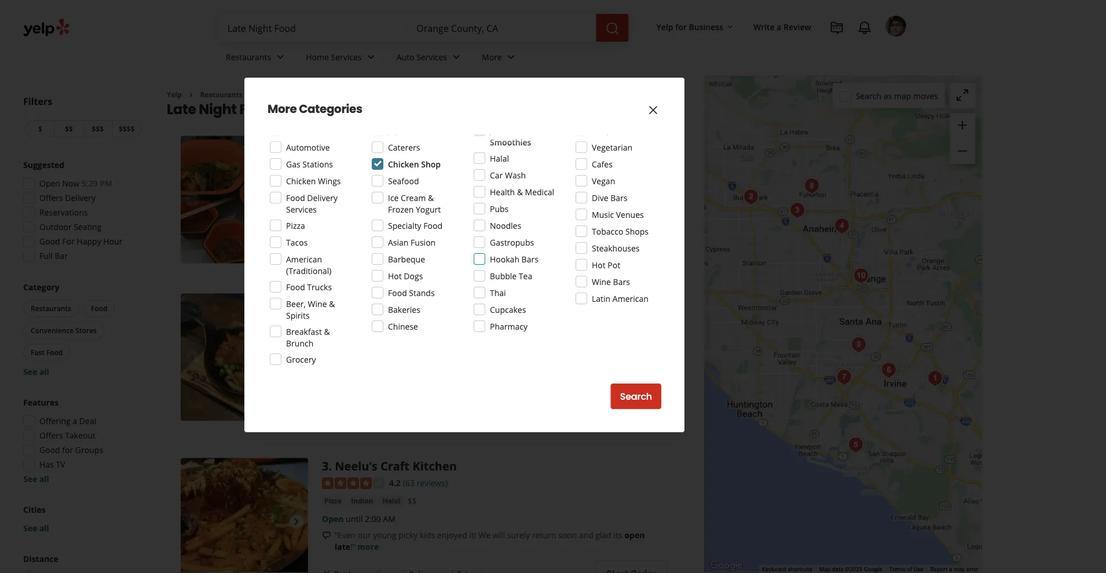 Task type: describe. For each thing, give the bounding box(es) containing it.
american inside the american (traditional)
[[286, 253, 322, 264]]

cupcakes
[[490, 304, 526, 315]]

1 vertical spatial neelu's craft kitchen image
[[181, 458, 308, 573]]

close image
[[647, 103, 661, 117]]

4.3 link
[[389, 154, 401, 166]]

(929 reviews) link
[[403, 311, 453, 324]]

full
[[39, 250, 53, 261]]

all for 3rd see all button
[[39, 523, 49, 534]]

will
[[493, 529, 505, 540]]

distance
[[23, 553, 58, 564]]

outdoor for outdoor seating
[[334, 241, 362, 251]]

filters
[[23, 95, 52, 107]]

food inside food delivery services
[[286, 192, 305, 203]]

see all for features
[[23, 473, 49, 484]]

yelp for yelp link
[[167, 90, 182, 99]]

food up bakeries
[[388, 287, 407, 298]]

food inside "button"
[[46, 348, 63, 357]]

health & medical
[[490, 186, 555, 197]]

outdoor seating
[[39, 221, 102, 232]]

previous image for bottom neelu's craft kitchen image
[[185, 515, 199, 529]]

see all button for category
[[23, 366, 49, 377]]

juice bars & smoothies
[[490, 125, 536, 147]]

they
[[618, 383, 634, 394]]

1 horizontal spatial takeout
[[409, 241, 437, 251]]

orimori japanese kitchen image
[[848, 333, 871, 356]]

map
[[820, 566, 831, 573]]

restaurants inside button
[[31, 304, 71, 313]]

map data ©2023 google
[[820, 566, 883, 573]]

yelp for yelp for business
[[657, 21, 674, 32]]

health
[[490, 186, 515, 197]]

good for groups
[[39, 444, 103, 455]]

bars for dive
[[611, 192, 628, 203]]

young
[[373, 529, 397, 540]]

wash
[[505, 169, 526, 180]]

all up good..."
[[374, 207, 382, 218]]

reviews) for oc
[[422, 313, 453, 324]]

korean link
[[322, 330, 352, 342]]

halal inside more categories dialog
[[490, 153, 509, 164]]

more link for come
[[383, 219, 405, 230]]

auto services link
[[387, 42, 473, 75]]

1 horizontal spatial late
[[458, 207, 472, 218]]

gas stations
[[286, 158, 333, 169]]

see all button for features
[[23, 473, 49, 484]]

group containing category
[[21, 281, 144, 377]]

1 horizontal spatial wine
[[592, 276, 611, 287]]

pot inside more categories dialog
[[608, 259, 621, 270]]

services for auto services
[[417, 51, 447, 62]]

gastropubs
[[490, 237, 534, 248]]

report a map error
[[931, 566, 979, 573]]

a for write
[[777, 21, 782, 32]]

16 chevron down v2 image
[[726, 22, 735, 32]]

picky
[[399, 529, 418, 540]]

1 night from the left
[[474, 207, 493, 218]]

24 chevron down v2 image for home services
[[364, 50, 378, 64]]

soup
[[592, 125, 611, 136]]

cities
[[23, 504, 46, 515]]

hookah bars
[[490, 253, 539, 264]]

convenience stores
[[31, 326, 97, 335]]

zoom in image
[[956, 118, 970, 132]]

chinese inside more categories dialog
[[388, 321, 418, 332]]

1 vertical spatial restaurants
[[200, 90, 243, 99]]

pubs link
[[356, 330, 378, 342]]

ca
[[389, 99, 409, 119]]

nguyen's kitchen image
[[850, 264, 873, 287]]

categories
[[299, 101, 363, 117]]

juice
[[490, 125, 509, 136]]

zoom out image
[[956, 144, 970, 158]]

open for 3
[[322, 513, 344, 524]]

home services link
[[297, 42, 387, 75]]

hot for music venues
[[592, 259, 606, 270]]

2 good from the left
[[558, 207, 577, 218]]

search button
[[611, 384, 662, 409]]

all for see all button corresponding to category
[[39, 366, 49, 377]]

5:29
[[82, 178, 98, 189]]

cafes
[[592, 158, 613, 169]]

for for good
[[62, 444, 73, 455]]

error
[[967, 566, 979, 573]]

business categories element
[[217, 42, 907, 75]]

©2023
[[845, 566, 863, 573]]

outdoor for outdoor seating
[[39, 221, 72, 232]]

(traditional)
[[286, 265, 332, 276]]

car
[[490, 169, 503, 180]]

halal button
[[380, 495, 403, 506]]

map for error
[[954, 566, 966, 573]]

0 vertical spatial restaurants link
[[217, 42, 297, 75]]

pleased
[[356, 383, 386, 394]]

3
[[322, 458, 329, 474]]

for for yelp
[[676, 21, 687, 32]]

16 close v2 image
[[322, 569, 331, 573]]

$$$
[[92, 124, 104, 134]]

write
[[754, 21, 775, 32]]

1 vertical spatial more
[[358, 541, 379, 552]]

delivery for offers delivery
[[65, 192, 96, 203]]

hot pot inside button
[[361, 174, 387, 183]]

more link
[[473, 42, 528, 75]]

$$ button
[[54, 120, 83, 138]]

4.6
[[389, 313, 401, 324]]

food inside button
[[91, 304, 108, 313]]

in
[[388, 383, 395, 394]]

yelp link
[[167, 90, 182, 99]]

late inside open late
[[335, 541, 351, 552]]

pizza inside more categories dialog
[[286, 220, 305, 231]]

24 chevron down v2 image for restaurants
[[274, 50, 288, 64]]

16 chevron right v2 image
[[186, 90, 196, 100]]

time
[[399, 207, 416, 218]]

business
[[689, 21, 724, 32]]

data
[[833, 566, 844, 573]]

0 vertical spatial neelu's craft kitchen image
[[786, 199, 809, 222]]

chinese button
[[322, 173, 354, 184]]

good..."
[[352, 219, 381, 230]]

chicken for chicken wings
[[286, 175, 316, 186]]

chinese inside button
[[324, 174, 352, 183]]

4.6 link
[[389, 311, 401, 324]]

open now 5:29 pm
[[39, 178, 112, 189]]

open until 2:00 am for neelu's
[[322, 513, 396, 524]]

1 vertical spatial takeout
[[65, 430, 96, 441]]

fast food button
[[23, 344, 70, 361]]

latin american
[[592, 293, 649, 304]]

specialty
[[388, 220, 422, 231]]

breakfast
[[286, 326, 322, 337]]

expand map image
[[956, 88, 970, 102]]

0 vertical spatial misoolkwan oc image
[[740, 185, 763, 209]]

. for 2
[[329, 293, 332, 309]]

happy
[[77, 236, 101, 247]]

dive
[[592, 192, 609, 203]]

asian fusion
[[388, 237, 436, 248]]

more for more
[[482, 51, 502, 62]]

see for features
[[23, 473, 37, 484]]

2:00 for zhangliang
[[365, 191, 381, 202]]

write a review
[[754, 21, 812, 32]]

& down wash
[[517, 186, 523, 197]]

spirits
[[286, 310, 310, 321]]

search for search as map moves
[[856, 90, 882, 101]]

0 horizontal spatial the
[[384, 207, 397, 218]]

chicken shop
[[388, 158, 441, 169]]

map for moves
[[895, 90, 912, 101]]

beer,
[[286, 298, 306, 309]]

open until 2:00 am for zhangliang
[[322, 191, 396, 202]]

bcd tofu house image
[[878, 359, 901, 382]]

see all for category
[[23, 366, 49, 377]]

3 see from the top
[[23, 523, 37, 534]]

vegetarian
[[592, 142, 633, 153]]

& for juice bars & smoothies
[[530, 125, 536, 136]]

16 speech v2 image
[[322, 531, 331, 540]]

japanese
[[388, 125, 422, 136]]

previous image for misoolkwan oc image to the left
[[185, 350, 199, 364]]

$$$$ button
[[112, 120, 141, 138]]

previous image
[[185, 193, 199, 207]]

joey newport beach image
[[845, 433, 868, 457]]

a for offering
[[73, 415, 77, 426]]

16 checkmark v2 image
[[398, 241, 407, 250]]

2 . misoolkwan oc
[[322, 293, 425, 309]]

korean button
[[322, 330, 352, 342]]

offering a deal
[[39, 415, 96, 426]]

frozen
[[388, 204, 414, 215]]

bars for hookah
[[522, 253, 539, 264]]

2 night from the left
[[597, 207, 618, 218]]

has
[[39, 459, 54, 470]]

surely
[[507, 529, 530, 540]]

see for category
[[23, 366, 37, 377]]

seoul eats image
[[801, 174, 824, 198]]

24 chevron down v2 image
[[504, 50, 518, 64]]

food up beer,
[[286, 281, 305, 292]]

group containing cities
[[23, 504, 144, 534]]

search for search
[[620, 390, 652, 403]]

distance option group
[[20, 553, 144, 573]]

write a review link
[[749, 16, 816, 37]]

1 vertical spatial restaurants link
[[200, 90, 243, 99]]



Task type: locate. For each thing, give the bounding box(es) containing it.
1 vertical spatial more link
[[358, 541, 379, 552]]

0 vertical spatial pubs
[[490, 203, 509, 214]]

food down chicken wings
[[286, 192, 305, 203]]

offers for offers takeout
[[39, 430, 63, 441]]

1 see all button from the top
[[23, 366, 49, 377]]

google image
[[707, 558, 746, 573]]

2 see all from the top
[[23, 473, 49, 484]]

pizza
[[286, 220, 305, 231], [324, 496, 342, 505]]

& for ice cream & frozen yogurt
[[428, 192, 434, 203]]

1 vertical spatial wine
[[308, 298, 327, 309]]

specialty food
[[388, 220, 443, 231]]

0 vertical spatial open
[[39, 178, 60, 189]]

0 horizontal spatial neelu's craft kitchen image
[[181, 458, 308, 573]]

features
[[23, 397, 59, 408]]

tobacco shops
[[592, 226, 649, 237]]

open
[[39, 178, 60, 189], [322, 191, 344, 202], [322, 513, 344, 524]]

2 slideshow element from the top
[[181, 293, 308, 421]]

chinese down 4.3 star rating image
[[324, 174, 352, 183]]

pubs
[[490, 203, 509, 214], [359, 331, 375, 341]]

group containing features
[[20, 397, 144, 485]]

2 vertical spatial open
[[322, 513, 344, 524]]

of left use in the right of the page
[[907, 566, 913, 573]]

2:00 down 'hot pot' button
[[365, 191, 381, 202]]

search left as
[[856, 90, 882, 101]]

yelp for business button
[[652, 16, 740, 37]]

1 horizontal spatial misoolkwan oc image
[[740, 185, 763, 209]]

0 horizontal spatial pubs
[[359, 331, 375, 341]]

0 horizontal spatial delivery
[[65, 192, 96, 203]]

24 chevron down v2 image left home
[[274, 50, 288, 64]]

wine down trucks
[[308, 298, 327, 309]]

am up young
[[383, 513, 396, 524]]

zhangliang malatang - irvine image
[[924, 367, 947, 390]]

good right craving
[[558, 207, 577, 218]]

. for 3
[[329, 458, 332, 474]]

1 horizontal spatial for
[[676, 21, 687, 32]]

pot down steakhouses on the right top
[[608, 259, 621, 270]]

craving
[[528, 207, 555, 218]]

1 see all from the top
[[23, 366, 49, 377]]

food up stores
[[91, 304, 108, 313]]

1 vertical spatial noodles
[[490, 220, 522, 231]]

a inside 'link'
[[777, 21, 782, 32]]

chicken for chicken shop
[[388, 158, 419, 169]]

1 horizontal spatial pot
[[608, 259, 621, 270]]

0 vertical spatial outdoor
[[39, 221, 72, 232]]

map region
[[644, 46, 1089, 573]]

search as map moves
[[856, 90, 939, 101]]

1 vertical spatial yelp
[[167, 90, 182, 99]]

1 vertical spatial pizza
[[324, 496, 342, 505]]

1 horizontal spatial the
[[397, 383, 409, 394]]

2 am from the top
[[383, 513, 396, 524]]

1 horizontal spatial chicken
[[388, 158, 419, 169]]

night left if
[[474, 207, 493, 218]]

0 vertical spatial of
[[439, 383, 447, 394]]

seating
[[364, 241, 388, 251]]

1 2:00 from the top
[[365, 191, 381, 202]]

come
[[351, 207, 372, 218]]

0 horizontal spatial good
[[418, 207, 437, 218]]

0 horizontal spatial more
[[268, 101, 297, 117]]

food stands
[[388, 287, 435, 298]]

use
[[914, 566, 924, 573]]

0 horizontal spatial 24 chevron down v2 image
[[274, 50, 288, 64]]

until for zhangliang
[[346, 191, 363, 202]]

1 vertical spatial see all button
[[23, 473, 49, 484]]

0 vertical spatial .
[[329, 136, 332, 152]]

pubs down '4.6 star rating' image
[[359, 331, 375, 341]]

see all down fast
[[23, 366, 49, 377]]

1 horizontal spatial night
[[597, 207, 618, 218]]

a right report
[[949, 566, 953, 573]]

2 vertical spatial see
[[23, 523, 37, 534]]

hot inside button
[[361, 174, 374, 183]]

shortcuts
[[788, 566, 813, 573]]

2 24 chevron down v2 image from the left
[[364, 50, 378, 64]]

& inside ice cream & frozen yogurt
[[428, 192, 434, 203]]

1 vertical spatial more
[[268, 101, 297, 117]]

$$ left $$$ 'button'
[[65, 124, 73, 134]]

american up (traditional)
[[286, 253, 322, 264]]

the right on at bottom
[[559, 383, 571, 394]]

1 next image from the top
[[290, 350, 304, 364]]

for down 'offers takeout'
[[62, 444, 73, 455]]

next image
[[290, 193, 304, 207]]

food right 'night'
[[240, 99, 273, 119]]

4.2 link
[[389, 476, 401, 488]]

1 vertical spatial chicken
[[286, 175, 316, 186]]

& up yogurt
[[428, 192, 434, 203]]

more for more categories
[[268, 101, 297, 117]]

good for good for happy hour
[[39, 236, 60, 247]]

0 vertical spatial map
[[895, 90, 912, 101]]

1 horizontal spatial yelp
[[657, 21, 674, 32]]

hot for specialty food
[[388, 270, 402, 281]]

next image
[[290, 350, 304, 364], [290, 515, 304, 529]]

& inside the beer, wine & spirits
[[329, 298, 335, 309]]

1 horizontal spatial outdoor
[[334, 241, 362, 251]]

hot pot up wine bars
[[592, 259, 621, 270]]

2 horizontal spatial 24 chevron down v2 image
[[450, 50, 464, 64]]

1 am from the top
[[383, 191, 396, 202]]

auto
[[397, 51, 414, 62]]

1 vertical spatial reviews)
[[422, 313, 453, 324]]

(929
[[403, 313, 419, 324]]

anjin image
[[833, 366, 856, 389]]

2 offers from the top
[[39, 430, 63, 441]]

am for neelu's
[[383, 513, 396, 524]]

see down fast
[[23, 366, 37, 377]]

1 vertical spatial for
[[62, 444, 73, 455]]

0 horizontal spatial a
[[73, 415, 77, 426]]

review
[[784, 21, 812, 32]]

bars up music venues
[[611, 192, 628, 203]]

slideshow element
[[181, 136, 308, 263], [181, 293, 308, 421], [181, 458, 308, 573]]

of
[[439, 383, 447, 394], [907, 566, 913, 573]]

see
[[23, 366, 37, 377], [23, 473, 37, 484], [23, 523, 37, 534]]

offers delivery
[[39, 192, 96, 203]]

pm
[[100, 178, 112, 189]]

0 vertical spatial next image
[[290, 350, 304, 364]]

services inside home services link
[[331, 51, 362, 62]]

reviews) for craft
[[417, 477, 448, 488]]

1 horizontal spatial hot
[[388, 270, 402, 281]]

more link down our
[[358, 541, 379, 552]]

pubs inside button
[[359, 331, 375, 341]]

1 good from the top
[[39, 236, 60, 247]]

1 vertical spatial next image
[[290, 515, 304, 529]]

yogurt
[[416, 204, 441, 215]]

1 16 checkmark v2 image from the left
[[398, 569, 407, 573]]

24 chevron down v2 image inside auto services link
[[450, 50, 464, 64]]

convenience
[[31, 326, 74, 335]]

0 horizontal spatial pizza
[[286, 220, 305, 231]]

pubs button
[[356, 330, 378, 342]]

more link down frozen
[[383, 219, 405, 230]]

0 horizontal spatial for
[[62, 444, 73, 455]]

1 horizontal spatial more
[[383, 219, 405, 230]]

search inside button
[[620, 390, 652, 403]]

terms
[[890, 566, 906, 573]]

"i am pleased in the variety of comforting meals offered on the menu. plus they are
[[335, 383, 649, 394]]

1 vertical spatial $$
[[408, 495, 417, 506]]

indian link
[[349, 495, 376, 506]]

2:00 for neelu's
[[365, 513, 381, 524]]

hot pot inside more categories dialog
[[592, 259, 621, 270]]

see down cities
[[23, 523, 37, 534]]

3 24 chevron down v2 image from the left
[[450, 50, 464, 64]]

meals
[[493, 383, 515, 394]]

misoolkwan
[[335, 293, 405, 309]]

yelp left the 16 chevron right v2 "image"
[[167, 90, 182, 99]]

for
[[676, 21, 687, 32], [62, 444, 73, 455]]

group
[[950, 113, 976, 164], [20, 159, 144, 265], [21, 281, 144, 377], [20, 397, 144, 485], [23, 504, 144, 534]]

wine inside the beer, wine & spirits
[[308, 298, 327, 309]]

offers for offers delivery
[[39, 192, 63, 203]]

1 vertical spatial map
[[954, 566, 966, 573]]

1 horizontal spatial search
[[856, 90, 882, 101]]

pot left seafood
[[376, 174, 387, 183]]

pot inside 'hot pot' button
[[376, 174, 387, 183]]

services right auto
[[417, 51, 447, 62]]

1 horizontal spatial hot pot
[[592, 259, 621, 270]]

open until 2:00 am
[[322, 191, 396, 202], [322, 513, 396, 524]]

bars inside juice bars & smoothies
[[511, 125, 528, 136]]

a left deal
[[73, 415, 77, 426]]

& inside juice bars & smoothies
[[530, 125, 536, 136]]

reviews) right the (929
[[422, 313, 453, 324]]

0 horizontal spatial late
[[335, 541, 351, 552]]

a for report
[[949, 566, 953, 573]]

16 checkmark v2 image
[[398, 569, 407, 573], [446, 569, 455, 573]]

(65 reviews)
[[403, 155, 448, 166]]

takeout right 16 checkmark v2 icon
[[409, 241, 437, 251]]

None search field
[[218, 14, 631, 42]]

user actions element
[[648, 14, 923, 86]]

(63
[[403, 477, 415, 488]]

next image for misoolkwan oc image to the left
[[290, 350, 304, 364]]

1 offers from the top
[[39, 192, 63, 203]]

am
[[342, 383, 354, 394]]

halal inside the halal button
[[383, 496, 401, 505]]

the right in
[[397, 383, 409, 394]]

"even
[[335, 529, 356, 540]]

open up the 16 speech v2 icon
[[322, 513, 344, 524]]

services down chicken wings
[[286, 204, 317, 215]]

craft
[[381, 458, 410, 474]]

for inside group
[[62, 444, 73, 455]]

4.6 star rating image
[[322, 313, 385, 325]]

kitchen
[[413, 458, 457, 474]]

2 . from the top
[[329, 293, 332, 309]]

hot up wine bars
[[592, 259, 606, 270]]

noodles inside "button"
[[397, 174, 425, 183]]

bars for wine
[[613, 276, 630, 287]]

. left neelu's
[[329, 458, 332, 474]]

0 vertical spatial halal
[[490, 153, 509, 164]]

enjoyed
[[437, 529, 467, 540]]

very nice good..."
[[335, 207, 656, 230]]

see all button down fast
[[23, 366, 49, 377]]

1 good from the left
[[418, 207, 437, 218]]

2 see from the top
[[23, 473, 37, 484]]

1 vertical spatial 2:00
[[365, 513, 381, 524]]

asian
[[388, 237, 409, 248]]

. for 1
[[329, 136, 332, 152]]

24 chevron down v2 image left auto
[[364, 50, 378, 64]]

delivery for food delivery services
[[307, 192, 338, 203]]

2 see all button from the top
[[23, 473, 49, 484]]

& up the smoothies
[[530, 125, 536, 136]]

services for home services
[[331, 51, 362, 62]]

group containing suggested
[[20, 159, 144, 265]]

1 vertical spatial of
[[907, 566, 913, 573]]

on
[[547, 383, 557, 394]]

4.3 star rating image
[[322, 155, 385, 167]]

tea
[[519, 270, 533, 281]]

soon
[[559, 529, 577, 540]]

$$ inside button
[[65, 124, 73, 134]]

slideshow element for 3
[[181, 458, 308, 573]]

0 vertical spatial 2:00
[[365, 191, 381, 202]]

open for 1
[[322, 191, 344, 202]]

halal link
[[380, 495, 403, 506]]

2 open until 2:00 am from the top
[[322, 513, 396, 524]]

2 vertical spatial reviews)
[[417, 477, 448, 488]]

night
[[199, 99, 237, 119]]

(929 reviews)
[[403, 313, 453, 324]]

good up has tv on the left bottom
[[39, 444, 60, 455]]

reviews) down malatang
[[417, 155, 448, 166]]

1 horizontal spatial $$
[[408, 495, 417, 506]]

0 horizontal spatial misoolkwan oc image
[[181, 293, 308, 421]]

hot down 4.3 star rating image
[[361, 174, 374, 183]]

very
[[640, 207, 656, 218]]

2 next image from the top
[[290, 515, 304, 529]]

open
[[625, 529, 645, 540]]

stations
[[303, 158, 333, 169]]

0 vertical spatial chinese
[[324, 174, 352, 183]]

neelu's
[[335, 458, 378, 474]]

24 chevron down v2 image for auto services
[[450, 50, 464, 64]]

0 vertical spatial restaurants
[[226, 51, 271, 62]]

2 2:00 from the top
[[365, 513, 381, 524]]

1 vertical spatial chinese
[[388, 321, 418, 332]]

2 horizontal spatial the
[[559, 383, 571, 394]]

3 . from the top
[[329, 458, 332, 474]]

1 24 chevron down v2 image from the left
[[274, 50, 288, 64]]

more down our
[[358, 541, 379, 552]]

2 vertical spatial .
[[329, 458, 332, 474]]

"even our young picky kids enjoyed it! we will surely return soon and glad its
[[335, 529, 625, 540]]

0 horizontal spatial more link
[[358, 541, 379, 552]]

zhangliang malatang - irvine link
[[335, 136, 500, 152]]

pizza down 4.2 star rating image
[[324, 496, 342, 505]]

2 until from the top
[[346, 513, 363, 524]]

the down ice
[[384, 207, 397, 218]]

. up stations
[[329, 136, 332, 152]]

our
[[358, 529, 371, 540]]

1 horizontal spatial neelu's craft kitchen image
[[786, 199, 809, 222]]

1 vertical spatial halal
[[383, 496, 401, 505]]

offers takeout
[[39, 430, 96, 441]]

medical
[[525, 186, 555, 197]]

am up frozen
[[383, 191, 396, 202]]

hot left dogs
[[388, 270, 402, 281]]

& right the 2
[[329, 298, 335, 309]]

seating
[[74, 221, 102, 232]]

open late
[[335, 529, 645, 552]]

open until 2:00 am up our
[[322, 513, 396, 524]]

previous image
[[185, 350, 199, 364], [185, 515, 199, 529]]

more categories dialog
[[0, 0, 1107, 573]]

beer, wine & spirits
[[286, 298, 335, 321]]

1 horizontal spatial 16 checkmark v2 image
[[446, 569, 455, 573]]

all down cities
[[39, 523, 49, 534]]

night down dive bars
[[597, 207, 618, 218]]

2 good from the top
[[39, 444, 60, 455]]

see all
[[23, 366, 49, 377], [23, 473, 49, 484], [23, 523, 49, 534]]

open down suggested at the top left of page
[[39, 178, 60, 189]]

4.2 star rating image
[[322, 478, 385, 489]]

0 vertical spatial good
[[39, 236, 60, 247]]

3 see all from the top
[[23, 523, 49, 534]]

projects image
[[830, 21, 844, 35]]

reviews) inside "link"
[[417, 155, 448, 166]]

good for happy hour
[[39, 236, 122, 247]]

& for beer, wine & spirits
[[329, 298, 335, 309]]

1 open until 2:00 am from the top
[[322, 191, 396, 202]]

yelp inside 'button'
[[657, 21, 674, 32]]

1 until from the top
[[346, 191, 363, 202]]

yelp left business
[[657, 21, 674, 32]]

more link for more
[[358, 541, 379, 552]]

food right fast
[[46, 348, 63, 357]]

stores
[[76, 326, 97, 335]]

2 horizontal spatial services
[[417, 51, 447, 62]]

wine up latin at the right bottom of the page
[[592, 276, 611, 287]]

am for zhangliang
[[383, 191, 396, 202]]

and
[[579, 529, 594, 540]]

delivery inside food delivery services
[[307, 192, 338, 203]]

tobacco
[[592, 226, 624, 237]]

hot dogs
[[388, 270, 423, 281]]

services inside auto services link
[[417, 51, 447, 62]]

more inside dialog
[[268, 101, 297, 117]]

1 vertical spatial slideshow element
[[181, 293, 308, 421]]

misoolkwan oc image
[[740, 185, 763, 209], [181, 293, 308, 421]]

halal down 4.2
[[383, 496, 401, 505]]

1 horizontal spatial pubs
[[490, 203, 509, 214]]

(63 reviews) link
[[403, 476, 448, 488]]

irvine
[[466, 136, 500, 152]]

24 chevron down v2 image right "auto services"
[[450, 50, 464, 64]]

see all down cities
[[23, 523, 49, 534]]

until for neelu's
[[346, 513, 363, 524]]

all for features's see all button
[[39, 473, 49, 484]]

pubs down health
[[490, 203, 509, 214]]

0 horizontal spatial halal
[[383, 496, 401, 505]]

1 . from the top
[[329, 136, 332, 152]]

0 horizontal spatial pot
[[376, 174, 387, 183]]

thai
[[490, 287, 506, 298]]

noodles down chicken shop
[[397, 174, 425, 183]]

2:00 up our
[[365, 513, 381, 524]]

good for good for groups
[[39, 444, 60, 455]]

0 vertical spatial american
[[286, 253, 322, 264]]

more inside "business categories" element
[[482, 51, 502, 62]]

0 horizontal spatial outdoor
[[39, 221, 72, 232]]

bars for juice
[[511, 125, 528, 136]]

tacos los cholos - anaheim image
[[831, 214, 854, 238]]

$$
[[65, 124, 73, 134], [408, 495, 417, 506]]

all down fast food "button"
[[39, 366, 49, 377]]

2 vertical spatial restaurants
[[31, 304, 71, 313]]

1 vertical spatial pot
[[608, 259, 621, 270]]

auto services
[[397, 51, 447, 62]]

noodles
[[397, 174, 425, 183], [490, 220, 522, 231]]

3 see all button from the top
[[23, 523, 49, 534]]

& inside breakfast & brunch
[[324, 326, 330, 337]]

delivery down open now 5:29 pm
[[65, 192, 96, 203]]

3 slideshow element from the top
[[181, 458, 308, 573]]

24 chevron down v2 image inside home services link
[[364, 50, 378, 64]]

0 vertical spatial until
[[346, 191, 363, 202]]

music
[[592, 209, 614, 220]]

offers down the offering
[[39, 430, 63, 441]]

open down wings
[[322, 191, 344, 202]]

1 see from the top
[[23, 366, 37, 377]]

services right home
[[331, 51, 362, 62]]

late down "even
[[335, 541, 351, 552]]

16 checkmark v2 image down enjoyed
[[446, 569, 455, 573]]

late right spot
[[458, 207, 472, 218]]

0 vertical spatial reviews)
[[417, 155, 448, 166]]

see all button down cities
[[23, 523, 49, 534]]

variety
[[411, 383, 437, 394]]

1 vertical spatial american
[[613, 293, 649, 304]]

delivery down wings
[[307, 192, 338, 203]]

2 vertical spatial see all button
[[23, 523, 49, 534]]

0 horizontal spatial of
[[439, 383, 447, 394]]

2 vertical spatial see all
[[23, 523, 49, 534]]

0 horizontal spatial night
[[474, 207, 493, 218]]

1 horizontal spatial of
[[907, 566, 913, 573]]

for left business
[[676, 21, 687, 32]]

restaurants inside "business categories" element
[[226, 51, 271, 62]]

open until 2:00 am up come
[[322, 191, 396, 202]]

good up full
[[39, 236, 60, 247]]

pizza up tacos
[[286, 220, 305, 231]]

glad
[[596, 529, 612, 540]]

pizza inside button
[[324, 496, 342, 505]]

open inside group
[[39, 178, 60, 189]]

1 horizontal spatial map
[[954, 566, 966, 573]]

1 horizontal spatial delivery
[[307, 192, 338, 203]]

services inside food delivery services
[[286, 204, 317, 215]]

offers up "reservations"
[[39, 192, 63, 203]]

1 slideshow element from the top
[[181, 136, 308, 263]]

see all button down the has
[[23, 473, 49, 484]]

deal
[[79, 415, 96, 426]]

bars up latin american
[[613, 276, 630, 287]]

delivery
[[307, 192, 338, 203], [65, 192, 96, 203]]

1 previous image from the top
[[185, 350, 199, 364]]

0 vertical spatial am
[[383, 191, 396, 202]]

slideshow element for 1
[[181, 136, 308, 263]]

neelu's craft kitchen image
[[786, 199, 809, 222], [181, 458, 308, 573]]

american down wine bars
[[613, 293, 649, 304]]

reviews) down kitchen
[[417, 477, 448, 488]]

1 vertical spatial open until 2:00 am
[[322, 513, 396, 524]]

. down trucks
[[329, 293, 332, 309]]

music venues
[[592, 209, 644, 220]]

reviews) for malatang
[[417, 155, 448, 166]]

all down the has
[[39, 473, 49, 484]]

1 horizontal spatial halal
[[490, 153, 509, 164]]

24 chevron down v2 image
[[274, 50, 288, 64], [364, 50, 378, 64], [450, 50, 464, 64]]

2 16 checkmark v2 image from the left
[[446, 569, 455, 573]]

0 vertical spatial yelp
[[657, 21, 674, 32]]

next image for bottom neelu's craft kitchen image
[[290, 515, 304, 529]]

notifications image
[[858, 21, 872, 35]]

0 horizontal spatial chinese
[[324, 174, 352, 183]]

0 horizontal spatial hot
[[361, 174, 374, 183]]

hot pot down 4.3 star rating image
[[361, 174, 387, 183]]

for inside "yelp for business" 'button'
[[676, 21, 687, 32]]

bar
[[55, 250, 68, 261]]

1 vertical spatial pubs
[[359, 331, 375, 341]]

1 vertical spatial see all
[[23, 473, 49, 484]]

2 horizontal spatial late
[[579, 207, 595, 218]]

outdoor seating
[[334, 241, 388, 251]]

1 vertical spatial hot pot
[[592, 259, 621, 270]]

zhangliang malatang - irvine image
[[181, 136, 308, 263]]

for
[[62, 236, 75, 247]]

0 horizontal spatial map
[[895, 90, 912, 101]]

search right plus
[[620, 390, 652, 403]]

map right as
[[895, 90, 912, 101]]

late down dive
[[579, 207, 595, 218]]

outdoor down "reservations"
[[39, 221, 72, 232]]

noodles link
[[394, 173, 427, 184]]

are
[[636, 383, 649, 394]]

halal up car at top
[[490, 153, 509, 164]]

0 horizontal spatial chicken
[[286, 175, 316, 186]]

0 horizontal spatial more
[[358, 541, 379, 552]]

see up cities
[[23, 473, 37, 484]]

see all down the has
[[23, 473, 49, 484]]

food down yogurt
[[424, 220, 443, 231]]

bars up tea at the top left of the page
[[522, 253, 539, 264]]

delivery inside group
[[65, 192, 96, 203]]

0 vertical spatial see all button
[[23, 366, 49, 377]]

"i
[[335, 383, 340, 394]]

offers
[[39, 192, 63, 203], [39, 430, 63, 441]]

0 horizontal spatial 16 checkmark v2 image
[[398, 569, 407, 573]]

county,
[[331, 99, 386, 119]]

$$ down "(63"
[[408, 495, 417, 506]]

2 previous image from the top
[[185, 515, 199, 529]]

pubs inside more categories dialog
[[490, 203, 509, 214]]

noodles inside more categories dialog
[[490, 220, 522, 231]]

search image
[[606, 21, 620, 35]]



Task type: vqa. For each thing, say whether or not it's contained in the screenshot.
FIND "text box"
no



